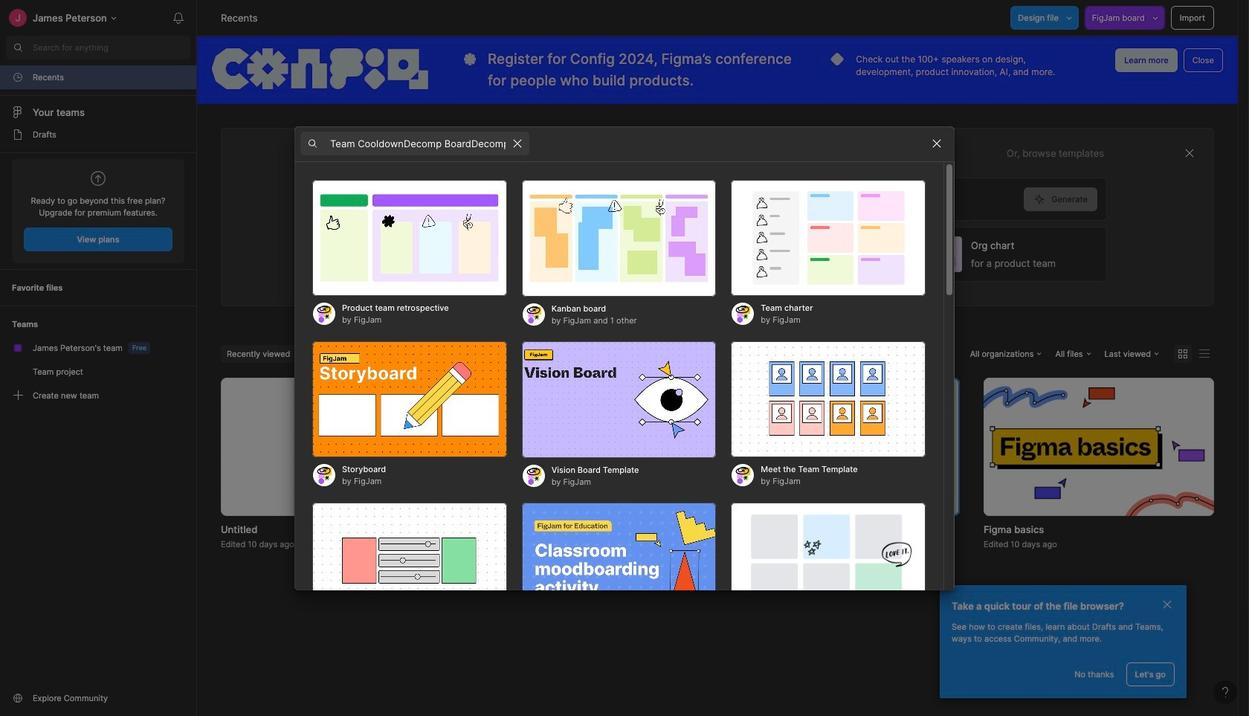 Task type: vqa. For each thing, say whether or not it's contained in the screenshot.
community 16 Icon
yes



Task type: locate. For each thing, give the bounding box(es) containing it.
dialog
[[295, 126, 955, 716]]

storyboard image
[[312, 341, 507, 458]]

Search for anything text field
[[33, 42, 190, 54]]

Search templates text field
[[330, 135, 506, 152]]

recent 16 image
[[12, 71, 24, 83]]

Ex: A weekly team meeting, starting with an ice breaker field
[[329, 178, 1024, 220]]

file thumbnail image
[[475, 377, 706, 516], [730, 377, 960, 516], [984, 377, 1215, 516], [293, 385, 380, 508]]

product team retrospective image
[[312, 180, 507, 296]]

bell 32 image
[[167, 6, 190, 30]]

mood board image
[[731, 502, 926, 619]]



Task type: describe. For each thing, give the bounding box(es) containing it.
team agreement template image
[[312, 502, 507, 619]]

community 16 image
[[12, 692, 24, 704]]

meet the team template image
[[731, 341, 926, 458]]

search 32 image
[[6, 36, 30, 60]]

kanban board image
[[522, 180, 717, 296]]

team charter image
[[731, 180, 926, 296]]

mood board templates (community) image
[[522, 502, 717, 619]]

page 16 image
[[12, 129, 24, 141]]

vision board template image
[[522, 341, 717, 458]]



